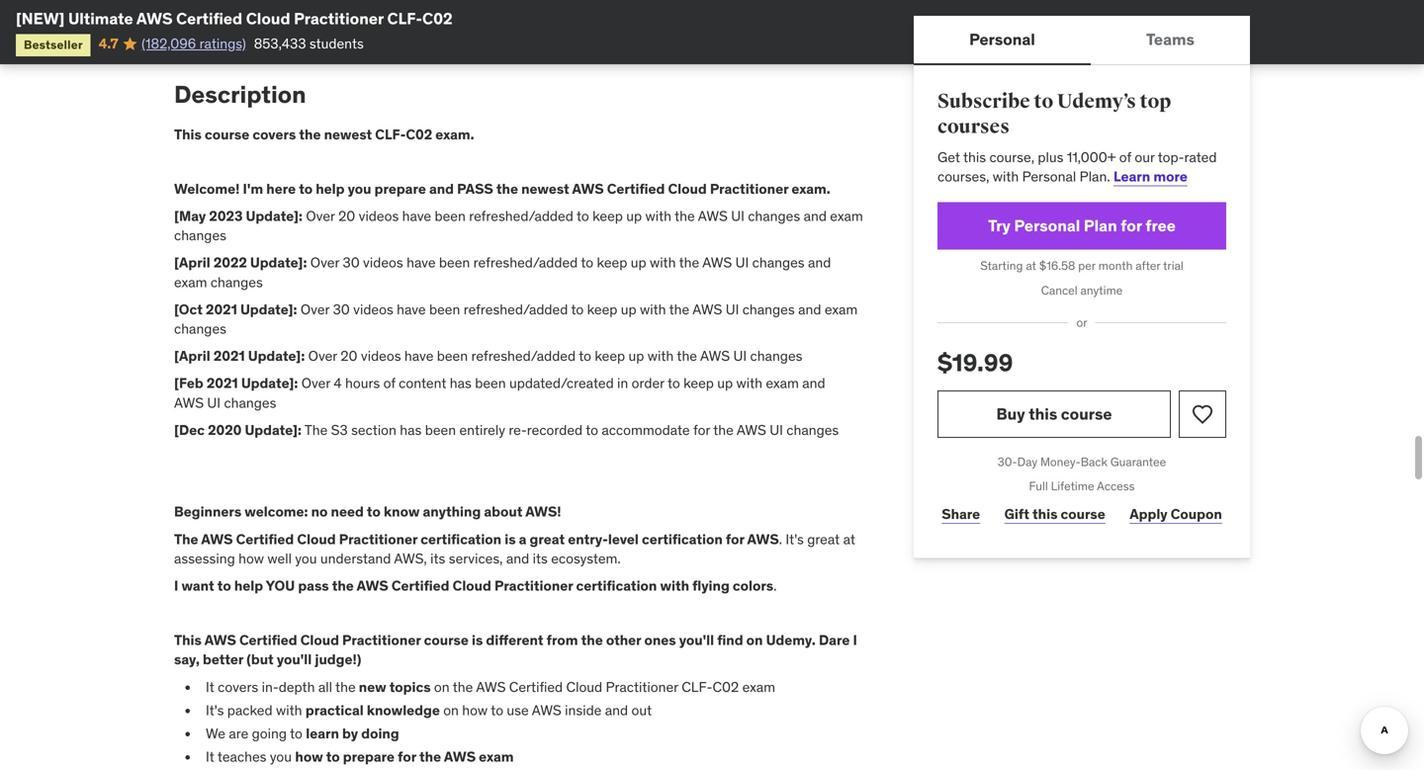 Task type: locate. For each thing, give the bounding box(es) containing it.
853,433
[[254, 35, 306, 52]]

0 vertical spatial 30
[[343, 254, 360, 272]]

on right knowledge
[[443, 702, 459, 720]]

covers up packed
[[218, 679, 258, 696]]

update]: right 2020
[[245, 421, 302, 439]]

clf-
[[387, 8, 423, 29], [375, 125, 406, 143]]

you down going
[[270, 749, 292, 766]]

0 vertical spatial you'll
[[679, 632, 715, 650]]

0 vertical spatial this
[[174, 125, 202, 143]]

0 horizontal spatial you
[[270, 749, 292, 766]]

update]: down [april 2022 update]:
[[240, 301, 297, 319]]

money-
[[1041, 455, 1081, 470]]

update]: right 2022
[[250, 254, 307, 272]]

0 horizontal spatial help
[[234, 577, 263, 595]]

for inside 'this aws certified cloud practitioner course is different from the other ones you'll find on udemy. dare i say, better (but you'll judge!) it covers in-depth all the new topics on the aws certified cloud practitioner clf-c02 exam it's packed with practical knowledge on how to use aws inside and out we are going to learn by doing it teaches you how to prepare for the aws exam'
[[398, 749, 416, 766]]

flying
[[693, 577, 730, 595]]

1 vertical spatial at
[[844, 531, 856, 548]]

2021 for [april
[[214, 347, 245, 365]]

0 horizontal spatial you'll
[[277, 651, 312, 669]]

[feb
[[174, 375, 204, 393]]

(182,096 ratings)
[[142, 35, 246, 52]]

this for get
[[964, 148, 987, 166]]

1 vertical spatial this
[[174, 632, 202, 650]]

0 horizontal spatial has
[[400, 421, 422, 439]]

subscribe to udemy's top courses
[[938, 90, 1172, 139]]

this
[[174, 125, 202, 143], [174, 632, 202, 650]]

personal
[[970, 29, 1036, 49], [1023, 168, 1077, 185], [1015, 216, 1081, 236]]

prepare inside 'this aws certified cloud practitioner course is different from the other ones you'll find on udemy. dare i say, better (but you'll judge!) it covers in-depth all the new topics on the aws certified cloud practitioner clf-c02 exam it's packed with practical knowledge on how to use aws inside and out we are going to learn by doing it teaches you how to prepare for the aws exam'
[[343, 749, 395, 766]]

been left entirely
[[425, 421, 456, 439]]

this course covers the newest clf-c02 exam.
[[174, 125, 475, 143]]

course inside "button"
[[1061, 404, 1113, 424]]

help left you
[[234, 577, 263, 595]]

dare
[[819, 632, 850, 650]]

0 vertical spatial prepare
[[375, 180, 426, 198]]

1 horizontal spatial its
[[533, 550, 548, 568]]

videos for [april 2022 update]:
[[363, 254, 403, 272]]

refreshed/added down welcome! i'm here to help you prepare and pass the newest aws certified cloud practitioner exam.
[[469, 207, 574, 225]]

you right well
[[295, 550, 317, 568]]

20 up '4'
[[341, 347, 358, 365]]

xsmall image
[[174, 0, 190, 18], [174, 26, 190, 45]]

and inside over 4 hours of content has been updated/created in order to keep up with exam and aws ui changes
[[803, 375, 826, 393]]

plan.
[[1080, 168, 1111, 185]]

apply coupon
[[1130, 506, 1223, 523]]

0 vertical spatial is
[[505, 531, 516, 548]]

0 horizontal spatial its
[[431, 550, 446, 568]]

up for [may 2023 update]:
[[627, 207, 642, 225]]

1 horizontal spatial aws
[[532, 702, 562, 720]]

in-
[[262, 679, 279, 696]]

1 horizontal spatial help
[[316, 180, 345, 198]]

plus
[[1038, 148, 1064, 166]]

30-
[[998, 455, 1018, 470]]

beginners welcome: no need to know anything about aws!
[[174, 503, 562, 521]]

welcome: no
[[245, 503, 328, 521]]

c02
[[423, 8, 453, 29], [406, 125, 433, 143], [713, 679, 739, 696]]

personal down 'plus'
[[1023, 168, 1077, 185]]

1 vertical spatial personal
[[1023, 168, 1077, 185]]

0 vertical spatial .
[[779, 531, 783, 548]]

this for gift
[[1033, 506, 1058, 523]]

with inside over 4 hours of content has been updated/created in order to keep up with exam and aws ui changes
[[737, 375, 763, 393]]

0 vertical spatial covers
[[253, 125, 296, 143]]

depth
[[279, 679, 315, 696]]

[april up [feb
[[174, 347, 210, 365]]

2021 right [oct
[[206, 301, 237, 319]]

2 [april from the top
[[174, 347, 210, 365]]

has right section
[[400, 421, 422, 439]]

has right "content"
[[450, 375, 472, 393]]

been down "[april 2021 update]: over 20 videos have been refreshed/added to keep up with the aws ui changes"
[[475, 375, 506, 393]]

the aws certified cloud practitioner certification is a great entry-level certification for aws
[[174, 531, 779, 548]]

1 vertical spatial 2021
[[214, 347, 245, 365]]

prepare left pass at top
[[375, 180, 426, 198]]

2 horizontal spatial aws
[[748, 531, 779, 548]]

trial
[[1164, 258, 1184, 274]]

or
[[1077, 315, 1088, 331]]

1 horizontal spatial it's
[[786, 531, 804, 548]]

0 vertical spatial the
[[305, 421, 328, 439]]

this inside gift this course link
[[1033, 506, 1058, 523]]

pass
[[298, 577, 329, 595]]

aws ui changes
[[174, 394, 276, 412]]

up for [oct 2021 update]:
[[621, 301, 637, 319]]

been down over 20 videos have been refreshed/added to keep up with the aws ui changes and exam changes
[[439, 254, 470, 272]]

over for [april 2022 update]:
[[310, 254, 340, 272]]

0 vertical spatial newest
[[324, 125, 372, 143]]

refreshed/added inside over 20 videos have been refreshed/added to keep up with the aws ui changes and exam changes
[[469, 207, 574, 225]]

prepare down doing
[[343, 749, 395, 766]]

been down pass at top
[[435, 207, 466, 225]]

this for buy
[[1029, 404, 1058, 424]]

exam inside over 4 hours of content has been updated/created in order to keep up with exam and aws ui changes
[[766, 375, 799, 393]]

it down better
[[206, 679, 215, 696]]

how left the use
[[462, 702, 488, 720]]

is inside 'this aws certified cloud practitioner course is different from the other ones you'll find on udemy. dare i say, better (but you'll judge!) it covers in-depth all the new topics on the aws certified cloud practitioner clf-c02 exam it's packed with practical knowledge on how to use aws inside and out we are going to learn by doing it teaches you how to prepare for the aws exam'
[[472, 632, 483, 650]]

1 horizontal spatial newest
[[522, 180, 570, 198]]

per
[[1079, 258, 1096, 274]]

0 vertical spatial how
[[239, 550, 264, 568]]

20 down this course covers the newest clf-c02 exam.
[[338, 207, 355, 225]]

1 vertical spatial over 30 videos have been refreshed/added to keep up with the aws ui changes and exam changes
[[174, 301, 858, 338]]

2 vertical spatial aws
[[532, 702, 562, 720]]

with inside get this course, plus 11,000+ of our top-rated courses, with personal plan.
[[993, 168, 1019, 185]]

assessing
[[174, 550, 235, 568]]

refreshed/added up "[april 2021 update]: over 20 videos have been refreshed/added to keep up with the aws ui changes"
[[464, 301, 568, 319]]

0 vertical spatial it
[[206, 679, 215, 696]]

20
[[338, 207, 355, 225], [341, 347, 358, 365]]

pass
[[457, 180, 494, 198]]

this inside buy this course "button"
[[1029, 404, 1058, 424]]

course,
[[990, 148, 1035, 166]]

1 over 30 videos have been refreshed/added to keep up with the aws ui changes and exam changes from the top
[[174, 254, 831, 291]]

keep inside over 20 videos have been refreshed/added to keep up with the aws ui changes and exam changes
[[593, 207, 623, 225]]

the
[[299, 125, 321, 143], [497, 180, 518, 198], [675, 207, 695, 225], [679, 254, 700, 272], [670, 301, 690, 319], [677, 347, 698, 365], [714, 421, 734, 439], [332, 577, 354, 595], [581, 632, 603, 650], [335, 679, 356, 696], [453, 679, 473, 696], [420, 749, 441, 766]]

1 vertical spatial aws
[[748, 531, 779, 548]]

of inside over 4 hours of content has been updated/created in order to keep up with exam and aws ui changes
[[384, 375, 396, 393]]

1 horizontal spatial is
[[505, 531, 516, 548]]

covers inside 'this aws certified cloud practitioner course is different from the other ones you'll find on udemy. dare i say, better (but you'll judge!) it covers in-depth all the new topics on the aws certified cloud practitioner clf-c02 exam it's packed with practical knowledge on how to use aws inside and out we are going to learn by doing it teaches you how to prepare for the aws exam'
[[218, 679, 258, 696]]

the
[[305, 421, 328, 439], [174, 531, 198, 548]]

update]: up aws ui changes
[[241, 375, 298, 393]]

1 horizontal spatial .
[[779, 531, 783, 548]]

1 vertical spatial is
[[472, 632, 483, 650]]

0 vertical spatial over 30 videos have been refreshed/added to keep up with the aws ui changes and exam changes
[[174, 254, 831, 291]]

0 vertical spatial exam.
[[436, 125, 475, 143]]

over inside over 20 videos have been refreshed/added to keep up with the aws ui changes and exam changes
[[306, 207, 335, 225]]

over 30 videos have been refreshed/added to keep up with the aws ui changes and exam changes down over 20 videos have been refreshed/added to keep up with the aws ui changes and exam changes
[[174, 254, 831, 291]]

aws exam
[[444, 749, 514, 766]]

with inside 'this aws certified cloud practitioner course is different from the other ones you'll find on udemy. dare i say, better (but you'll judge!) it covers in-depth all the new topics on the aws certified cloud practitioner clf-c02 exam it's packed with practical knowledge on how to use aws inside and out we are going to learn by doing it teaches you how to prepare for the aws exam'
[[276, 702, 302, 720]]

practitioner inside 'this aws certified cloud practitioner course is different from the other ones you'll find on udemy. dare i say, better (but you'll judge!) it covers in-depth all the new topics on the aws certified cloud practitioner clf-c02 exam it's packed with practical knowledge on how to use aws inside and out we are going to learn by doing it teaches you how to prepare for the aws exam'
[[342, 632, 421, 650]]

over down this course covers the newest clf-c02 exam.
[[306, 207, 335, 225]]

update]: for [april 2022 update]:
[[250, 254, 307, 272]]

0 horizontal spatial how
[[239, 550, 264, 568]]

over inside over 4 hours of content has been updated/created in order to keep up with exam and aws ui changes
[[301, 375, 331, 393]]

1 [april from the top
[[174, 254, 210, 272]]

newest down students
[[324, 125, 372, 143]]

2021 up [feb 2021 update]:
[[214, 347, 245, 365]]

no it prerequisites required
[[206, 26, 378, 44]]

aws ui for [may 2023 update]:
[[698, 207, 745, 225]]

0 vertical spatial it's
[[786, 531, 804, 548]]

xsmall image left no
[[174, 26, 190, 45]]

0 vertical spatial xsmall image
[[174, 0, 190, 18]]

over 30 videos have been refreshed/added to keep up with the aws ui changes and exam changes
[[174, 254, 831, 291], [174, 301, 858, 338]]

aws!
[[526, 503, 562, 521]]

aws ui for [oct 2021 update]:
[[693, 301, 739, 319]]

you down this course covers the newest clf-c02 exam.
[[348, 180, 372, 198]]

0 vertical spatial [april
[[174, 254, 210, 272]]

covers
[[253, 125, 296, 143], [218, 679, 258, 696]]

1 vertical spatial 30
[[333, 301, 350, 319]]

for
[[1121, 216, 1143, 236], [694, 421, 711, 439], [726, 531, 745, 548], [398, 749, 416, 766]]

is for course
[[472, 632, 483, 650]]

over left '4'
[[301, 375, 331, 393]]

2021 up aws ui changes
[[207, 375, 238, 393]]

it down we
[[206, 749, 215, 766]]

how left well
[[239, 550, 264, 568]]

1 vertical spatial c02
[[406, 125, 433, 143]]

keep for [may 2023 update]:
[[593, 207, 623, 225]]

1 it from the top
[[206, 679, 215, 696]]

level
[[608, 531, 639, 548]]

1 horizontal spatial great
[[808, 531, 840, 548]]

newest
[[324, 125, 372, 143], [522, 180, 570, 198]]

back
[[1081, 455, 1108, 470]]

is
[[505, 531, 516, 548], [472, 632, 483, 650]]

2 great from the left
[[808, 531, 840, 548]]

aws ui inside over 20 videos have been refreshed/added to keep up with the aws ui changes and exam changes
[[698, 207, 745, 225]]

30 for [oct 2021 update]:
[[333, 301, 350, 319]]

try personal plan for free link
[[938, 202, 1227, 250]]

wishlist image
[[1191, 403, 1215, 426]]

buy
[[997, 404, 1026, 424]]

have for [may 2023 update]:
[[402, 207, 432, 225]]

all
[[318, 679, 332, 696]]

course up topics at the bottom
[[424, 632, 469, 650]]

this up courses,
[[964, 148, 987, 166]]

for up colors
[[726, 531, 745, 548]]

0 horizontal spatial of
[[384, 375, 396, 393]]

have inside over 20 videos have been refreshed/added to keep up with the aws ui changes and exam changes
[[402, 207, 432, 225]]

0 vertical spatial help
[[316, 180, 345, 198]]

section
[[351, 421, 397, 439]]

is left 'a'
[[505, 531, 516, 548]]

[may 2023 update]:
[[174, 207, 303, 225]]

2 over 30 videos have been refreshed/added to keep up with the aws ui changes and exam changes from the top
[[174, 301, 858, 338]]

this inside get this course, plus 11,000+ of our top-rated courses, with personal plan.
[[964, 148, 987, 166]]

going
[[252, 725, 287, 743]]

2 this from the top
[[174, 632, 202, 650]]

1 vertical spatial on
[[434, 679, 450, 696]]

0 horizontal spatial is
[[472, 632, 483, 650]]

update]: down here
[[246, 207, 303, 225]]

1 vertical spatial of
[[384, 375, 396, 393]]

up for [april 2022 update]:
[[631, 254, 647, 272]]

course inside 'this aws certified cloud practitioner course is different from the other ones you'll find on udemy. dare i say, better (but you'll judge!) it covers in-depth all the new topics on the aws certified cloud practitioner clf-c02 exam it's packed with practical knowledge on how to use aws inside and out we are going to learn by doing it teaches you how to prepare for the aws exam'
[[424, 632, 469, 650]]

great inside . it's great at assessing how well you understand aws, its services, and its ecosystem.
[[808, 531, 840, 548]]

30
[[343, 254, 360, 272], [333, 301, 350, 319]]

refreshed/added for [april 2022 update]:
[[474, 254, 578, 272]]

been
[[435, 207, 466, 225], [439, 254, 470, 272], [429, 301, 460, 319], [437, 347, 468, 365], [475, 375, 506, 393], [425, 421, 456, 439]]

11,000+
[[1067, 148, 1117, 166]]

rated
[[1185, 148, 1217, 166]]

the up assessing at the bottom left of page
[[174, 531, 198, 548]]

aws up colors
[[748, 531, 779, 548]]

videos
[[359, 207, 399, 225], [363, 254, 403, 272], [353, 301, 394, 319], [361, 347, 401, 365]]

covers down description
[[253, 125, 296, 143]]

udemy.
[[766, 632, 816, 650]]

0 vertical spatial has
[[450, 375, 472, 393]]

you'll left find
[[679, 632, 715, 650]]

. inside . it's great at assessing how well you understand aws, its services, and its ecosystem.
[[779, 531, 783, 548]]

1 horizontal spatial you
[[295, 550, 317, 568]]

of inside get this course, plus 11,000+ of our top-rated courses, with personal plan.
[[1120, 148, 1132, 166]]

over for [may 2023 update]:
[[306, 207, 335, 225]]

0 horizontal spatial aws
[[136, 8, 173, 29]]

1 vertical spatial it
[[206, 749, 215, 766]]

1 horizontal spatial at
[[1026, 258, 1037, 274]]

[april for [april 2021 update]: over 20 videos have been refreshed/added to keep up with the aws ui changes
[[174, 347, 210, 365]]

this aws certified cloud practitioner course is different from the other ones you'll find on udemy. dare i say, better (but you'll judge!) it covers in-depth all the new topics on the aws certified cloud practitioner clf-c02 exam it's packed with practical knowledge on how to use aws inside and out we are going to learn by doing it teaches you how to prepare for the aws exam
[[174, 632, 858, 766]]

tab list
[[914, 16, 1251, 65]]

1 vertical spatial exam.
[[792, 180, 831, 198]]

and
[[429, 180, 454, 198], [804, 207, 827, 225], [808, 254, 831, 272], [799, 301, 822, 319], [803, 375, 826, 393], [506, 550, 530, 568], [605, 702, 628, 720]]

20 inside over 20 videos have been refreshed/added to keep up with the aws ui changes and exam changes
[[338, 207, 355, 225]]

aws certified inside 'this aws certified cloud practitioner course is different from the other ones you'll find on udemy. dare i say, better (but you'll judge!) it covers in-depth all the new topics on the aws certified cloud practitioner clf-c02 exam it's packed with practical knowledge on how to use aws inside and out we are going to learn by doing it teaches you how to prepare for the aws exam'
[[205, 632, 297, 650]]

0 horizontal spatial it's
[[206, 702, 224, 720]]

1 vertical spatial xsmall image
[[174, 26, 190, 45]]

share
[[942, 506, 981, 523]]

this up say,
[[174, 632, 202, 650]]

0 vertical spatial 2021
[[206, 301, 237, 319]]

1 vertical spatial you
[[295, 550, 317, 568]]

over for [oct 2021 update]:
[[301, 301, 330, 319]]

over right [oct 2021 update]:
[[301, 301, 330, 319]]

over 30 videos have been refreshed/added to keep up with the aws ui changes and exam changes for [oct 2021 update]:
[[174, 301, 858, 338]]

0 vertical spatial of
[[1120, 148, 1132, 166]]

help
[[316, 180, 345, 198], [234, 577, 263, 595]]

over 4 hours of content has been updated/created in order to keep up with exam and aws ui changes
[[174, 375, 826, 412]]

great
[[530, 531, 565, 548], [808, 531, 840, 548]]

1 vertical spatial has
[[400, 421, 422, 439]]

2 vertical spatial you
[[270, 749, 292, 766]]

i want to help you pass the aws certified cloud practitioner certification with flying colors .
[[174, 577, 777, 595]]

on right find
[[747, 632, 763, 650]]

1 vertical spatial prepare
[[343, 749, 395, 766]]

aws
[[136, 8, 173, 29], [748, 531, 779, 548], [532, 702, 562, 720]]

2 vertical spatial on
[[443, 702, 459, 720]]

up
[[627, 207, 642, 225], [631, 254, 647, 272], [621, 301, 637, 319], [629, 347, 645, 365], [718, 375, 733, 393]]

for left free
[[1121, 216, 1143, 236]]

aws down aws certified cloud at the bottom left of page
[[532, 702, 562, 720]]

refreshed/added down over 20 videos have been refreshed/added to keep up with the aws ui changes and exam changes
[[474, 254, 578, 272]]

1 horizontal spatial of
[[1120, 148, 1132, 166]]

help right here
[[316, 180, 345, 198]]

for right accommodate
[[694, 421, 711, 439]]

0 horizontal spatial at
[[844, 531, 856, 548]]

1 horizontal spatial how
[[295, 749, 323, 766]]

been up "content"
[[437, 347, 468, 365]]

1 vertical spatial you'll
[[277, 651, 312, 669]]

certification up the flying
[[642, 531, 723, 548]]

teaches
[[218, 749, 267, 766]]

certification up services,
[[421, 531, 502, 548]]

30 for [april 2022 update]:
[[343, 254, 360, 272]]

you'll up depth
[[277, 651, 312, 669]]

1 xsmall image from the top
[[174, 0, 190, 18]]

this up welcome! i'm
[[174, 125, 202, 143]]

exam inside over 20 videos have been refreshed/added to keep up with the aws ui changes and exam changes
[[830, 207, 864, 225]]

you'll
[[679, 632, 715, 650], [277, 651, 312, 669]]

1 this from the top
[[174, 125, 202, 143]]

its left ecosystem.
[[533, 550, 548, 568]]

gift this course link
[[1001, 495, 1110, 535]]

newest up over 20 videos have been refreshed/added to keep up with the aws ui changes and exam changes
[[522, 180, 570, 198]]

refreshed/added for [oct 2021 update]:
[[464, 301, 568, 319]]

0 horizontal spatial .
[[774, 577, 777, 595]]

personal up subscribe
[[970, 29, 1036, 49]]

0 vertical spatial c02
[[423, 8, 453, 29]]

1 vertical spatial it's
[[206, 702, 224, 720]]

xsmall image up (182,096 ratings)
[[174, 0, 190, 18]]

$19.99
[[938, 348, 1014, 378]]

here
[[266, 180, 296, 198]]

teams button
[[1091, 16, 1251, 63]]

[april 2022 update]:
[[174, 254, 307, 272]]

1 vertical spatial clf-
[[375, 125, 406, 143]]

0 vertical spatial this
[[964, 148, 987, 166]]

0 vertical spatial personal
[[970, 29, 1036, 49]]

certification
[[421, 531, 502, 548], [642, 531, 723, 548], [576, 577, 657, 595]]

how down 'learn'
[[295, 749, 323, 766]]

1 vertical spatial this
[[1029, 404, 1058, 424]]

cloud inside 'this aws certified cloud practitioner course is different from the other ones you'll find on udemy. dare i say, better (but you'll judge!) it covers in-depth all the new topics on the aws certified cloud practitioner clf-c02 exam it's packed with practical knowledge on how to use aws inside and out we are going to learn by doing it teaches you how to prepare for the aws exam'
[[301, 632, 339, 650]]

at inside starting at $16.58 per month after trial cancel anytime
[[1026, 258, 1037, 274]]

1 vertical spatial covers
[[218, 679, 258, 696]]

2 vertical spatial 2021
[[207, 375, 238, 393]]

[april left 2022
[[174, 254, 210, 272]]

this right buy
[[1029, 404, 1058, 424]]

update]: up [feb 2021 update]:
[[248, 347, 305, 365]]

find
[[718, 632, 744, 650]]

on right topics at the bottom
[[434, 679, 450, 696]]

videos inside over 20 videos have been refreshed/added to keep up with the aws ui changes and exam changes
[[359, 207, 399, 225]]

our
[[1135, 148, 1155, 166]]

2020
[[208, 421, 242, 439]]

exam.
[[436, 125, 475, 143], [792, 180, 831, 198]]

its right aws,
[[431, 550, 446, 568]]

up inside over 20 videos have been refreshed/added to keep up with the aws ui changes and exam changes
[[627, 207, 642, 225]]

1 vertical spatial [april
[[174, 347, 210, 365]]

of right hours
[[384, 375, 396, 393]]

has inside over 4 hours of content has been updated/created in order to keep up with exam and aws ui changes
[[450, 375, 472, 393]]

0 vertical spatial you
[[348, 180, 372, 198]]

2 vertical spatial this
[[1033, 506, 1058, 523]]

of left 'our'
[[1120, 148, 1132, 166]]

this right gift
[[1033, 506, 1058, 523]]

more
[[1154, 168, 1188, 185]]

over 30 videos have been refreshed/added to keep up with the aws ui changes and exam changes up "[april 2021 update]: over 20 videos have been refreshed/added to keep up with the aws ui changes"
[[174, 301, 858, 338]]

practitioner clf-
[[606, 679, 713, 696]]

2021 for [feb
[[207, 375, 238, 393]]

0 vertical spatial aws
[[136, 8, 173, 29]]

.
[[779, 531, 783, 548], [774, 577, 777, 595]]

the left "s3"
[[305, 421, 328, 439]]

refreshed/added
[[469, 207, 574, 225], [474, 254, 578, 272], [464, 301, 568, 319], [471, 347, 576, 365]]

0 vertical spatial at
[[1026, 258, 1037, 274]]

to
[[1034, 90, 1054, 114], [299, 180, 313, 198], [577, 207, 589, 225], [581, 254, 594, 272], [571, 301, 584, 319], [579, 347, 592, 365], [668, 375, 680, 393], [586, 421, 599, 439], [367, 503, 381, 521], [217, 577, 231, 595], [491, 702, 504, 720], [290, 725, 303, 743], [326, 749, 340, 766]]

personal up $16.58
[[1015, 216, 1081, 236]]

2 horizontal spatial how
[[462, 702, 488, 720]]

videos for [oct 2021 update]:
[[353, 301, 394, 319]]

aws up (182,096
[[136, 8, 173, 29]]

0 vertical spatial 20
[[338, 207, 355, 225]]

over right [april 2022 update]:
[[310, 254, 340, 272]]

course up back
[[1061, 404, 1113, 424]]

different
[[486, 632, 544, 650]]

2 vertical spatial c02
[[713, 679, 739, 696]]

1 horizontal spatial has
[[450, 375, 472, 393]]

0 horizontal spatial great
[[530, 531, 565, 548]]

is left the different
[[472, 632, 483, 650]]

for down doing
[[398, 749, 416, 766]]

been up "[april 2021 update]: over 20 videos have been refreshed/added to keep up with the aws ui changes"
[[429, 301, 460, 319]]

[oct 2021 update]:
[[174, 301, 297, 319]]

to inside over 4 hours of content has been updated/created in order to keep up with exam and aws ui changes
[[668, 375, 680, 393]]

0 vertical spatial clf-
[[387, 8, 423, 29]]

accommodate
[[602, 421, 690, 439]]

this inside 'this aws certified cloud practitioner course is different from the other ones you'll find on udemy. dare i say, better (but you'll judge!) it covers in-depth all the new topics on the aws certified cloud practitioner clf-c02 exam it's packed with practical knowledge on how to use aws inside and out we are going to learn by doing it teaches you how to prepare for the aws exam'
[[174, 632, 202, 650]]



Task type: vqa. For each thing, say whether or not it's contained in the screenshot.
PRACTITIONER CLF-
yes



Task type: describe. For each thing, give the bounding box(es) containing it.
description
[[174, 80, 306, 109]]

2 horizontal spatial you
[[348, 180, 372, 198]]

this for this course covers the newest clf-c02 exam.
[[174, 125, 202, 143]]

you inside 'this aws certified cloud practitioner course is different from the other ones you'll find on udemy. dare i say, better (but you'll judge!) it covers in-depth all the new topics on the aws certified cloud practitioner clf-c02 exam it's packed with practical knowledge on how to use aws inside and out we are going to learn by doing it teaches you how to prepare for the aws exam'
[[270, 749, 292, 766]]

get
[[938, 148, 961, 166]]

to inside over 20 videos have been refreshed/added to keep up with the aws ui changes and exam changes
[[577, 207, 589, 225]]

after
[[1136, 258, 1161, 274]]

1 horizontal spatial you'll
[[679, 632, 715, 650]]

other
[[606, 632, 642, 650]]

how inside . it's great at assessing how well you understand aws, its services, and its ecosystem.
[[239, 550, 264, 568]]

2 xsmall image from the top
[[174, 26, 190, 45]]

coupon
[[1171, 506, 1223, 523]]

[feb 2021 update]:
[[174, 375, 298, 393]]

courses,
[[938, 168, 990, 185]]

use
[[507, 702, 529, 720]]

out
[[632, 702, 652, 720]]

0 vertical spatial on
[[747, 632, 763, 650]]

tab list containing personal
[[914, 16, 1251, 65]]

no
[[206, 26, 224, 44]]

students
[[310, 35, 364, 52]]

keep for [april 2022 update]:
[[597, 254, 628, 272]]

c02 inside 'this aws certified cloud practitioner course is different from the other ones you'll find on udemy. dare i say, better (but you'll judge!) it covers in-depth all the new topics on the aws certified cloud practitioner clf-c02 exam it's packed with practical knowledge on how to use aws inside and out we are going to learn by doing it teaches you how to prepare for the aws exam'
[[713, 679, 739, 696]]

try
[[989, 216, 1011, 236]]

order
[[632, 375, 665, 393]]

2 it from the top
[[206, 749, 215, 766]]

services,
[[449, 550, 503, 568]]

free
[[1146, 216, 1176, 236]]

and inside 'this aws certified cloud practitioner course is different from the other ones you'll find on udemy. dare i say, better (but you'll judge!) it covers in-depth all the new topics on the aws certified cloud practitioner clf-c02 exam it's packed with practical knowledge on how to use aws inside and out we are going to learn by doing it teaches you how to prepare for the aws exam'
[[605, 702, 628, 720]]

course down description
[[205, 125, 250, 143]]

up inside over 4 hours of content has been updated/created in order to keep up with exam and aws ui changes
[[718, 375, 733, 393]]

1 vertical spatial the
[[174, 531, 198, 548]]

buy this course
[[997, 404, 1113, 424]]

practical
[[306, 702, 364, 720]]

this for this aws certified cloud practitioner course is different from the other ones you'll find on udemy. dare i say, better (but you'll judge!) it covers in-depth all the new topics on the aws certified cloud practitioner clf-c02 exam it's packed with practical knowledge on how to use aws inside and out we are going to learn by doing it teaches you how to prepare for the aws exam
[[174, 632, 202, 650]]

try personal plan for free
[[989, 216, 1176, 236]]

teams
[[1147, 29, 1195, 49]]

1 horizontal spatial the
[[305, 421, 328, 439]]

been inside over 4 hours of content has been updated/created in order to keep up with exam and aws ui changes
[[475, 375, 506, 393]]

beginners
[[174, 503, 242, 521]]

plan
[[1084, 216, 1118, 236]]

judge!)
[[315, 651, 361, 669]]

top
[[1140, 90, 1172, 114]]

4
[[334, 375, 342, 393]]

exam for [may 2023 update]:
[[830, 207, 864, 225]]

entry-
[[568, 531, 608, 548]]

update]: for [feb 2021 update]:
[[241, 375, 298, 393]]

ones
[[645, 632, 676, 650]]

understand
[[320, 550, 391, 568]]

about
[[484, 503, 523, 521]]

[april 2021 update]: over 20 videos have been refreshed/added to keep up with the aws ui changes
[[174, 347, 803, 365]]

hours
[[345, 375, 380, 393]]

aws ui for [april 2022 update]:
[[703, 254, 749, 272]]

have for [april 2022 update]:
[[407, 254, 436, 272]]

aws certified cloud
[[476, 679, 603, 696]]

learn more link
[[1114, 168, 1188, 185]]

0 horizontal spatial newest
[[324, 125, 372, 143]]

0 horizontal spatial exam.
[[436, 125, 475, 143]]

2 vertical spatial personal
[[1015, 216, 1081, 236]]

is for certification
[[505, 531, 516, 548]]

we
[[206, 725, 226, 743]]

over for [feb 2021 update]:
[[301, 375, 331, 393]]

been inside over 20 videos have been refreshed/added to keep up with the aws ui changes and exam changes
[[435, 207, 466, 225]]

over 30 videos have been refreshed/added to keep up with the aws ui changes and exam changes for [april 2022 update]:
[[174, 254, 831, 291]]

access
[[1097, 479, 1135, 494]]

update]: for [oct 2021 update]:
[[240, 301, 297, 319]]

(182,096
[[142, 35, 196, 52]]

exam for [april 2022 update]:
[[174, 273, 207, 291]]

anytime
[[1081, 283, 1123, 298]]

(but
[[247, 651, 274, 669]]

keep for [oct 2021 update]:
[[587, 301, 618, 319]]

recorded
[[527, 421, 583, 439]]

personal inside button
[[970, 29, 1036, 49]]

2021 for [oct
[[206, 301, 237, 319]]

aws inside 'this aws certified cloud practitioner course is different from the other ones you'll find on udemy. dare i say, better (but you'll judge!) it covers in-depth all the new topics on the aws certified cloud practitioner clf-c02 exam it's packed with practical knowledge on how to use aws inside and out we are going to learn by doing it teaches you how to prepare for the aws exam'
[[532, 702, 562, 720]]

buy this course button
[[938, 391, 1172, 438]]

[new]
[[16, 8, 65, 29]]

update]: for [dec 2020 update]: the s3 section has been entirely re-recorded to accommodate for the aws ui changes
[[245, 421, 302, 439]]

certification down ecosystem.
[[576, 577, 657, 595]]

[oct
[[174, 301, 203, 319]]

aws,
[[394, 550, 427, 568]]

2022
[[214, 254, 247, 272]]

a
[[519, 531, 527, 548]]

knowledge
[[367, 702, 440, 720]]

ultimate
[[68, 8, 133, 29]]

[dec
[[174, 421, 205, 439]]

at inside . it's great at assessing how well you understand aws, its services, and its ecosystem.
[[844, 531, 856, 548]]

update]: for [april 2021 update]: over 20 videos have been refreshed/added to keep up with the aws ui changes
[[248, 347, 305, 365]]

get this course, plus 11,000+ of our top-rated courses, with personal plan.
[[938, 148, 1217, 185]]

. it's great at assessing how well you understand aws, its services, and its ecosystem.
[[174, 531, 856, 568]]

1 vertical spatial how
[[462, 702, 488, 720]]

exam inside 'this aws certified cloud practitioner course is different from the other ones you'll find on udemy. dare i say, better (but you'll judge!) it covers in-depth all the new topics on the aws certified cloud practitioner clf-c02 exam it's packed with practical knowledge on how to use aws inside and out we are going to learn by doing it teaches you how to prepare for the aws exam'
[[743, 679, 776, 696]]

keep inside over 4 hours of content has been updated/created in order to keep up with exam and aws ui changes
[[684, 375, 714, 393]]

videos for [may 2023 update]:
[[359, 207, 399, 225]]

1 vertical spatial help
[[234, 577, 263, 595]]

you inside . it's great at assessing how well you understand aws, its services, and its ecosystem.
[[295, 550, 317, 568]]

updated/created
[[510, 375, 614, 393]]

doing
[[361, 725, 399, 743]]

udemy's
[[1058, 90, 1137, 114]]

exam for [oct 2021 update]:
[[825, 301, 858, 319]]

prerequisites
[[241, 26, 323, 44]]

and inside over 20 videos have been refreshed/added to keep up with the aws ui changes and exam changes
[[804, 207, 827, 225]]

you
[[266, 577, 295, 595]]

over up '4'
[[308, 347, 337, 365]]

1 vertical spatial .
[[774, 577, 777, 595]]

in
[[617, 375, 629, 393]]

2023
[[209, 207, 243, 225]]

4.7
[[99, 35, 118, 52]]

2 vertical spatial how
[[295, 749, 323, 766]]

[april for [april 2022 update]:
[[174, 254, 210, 272]]

courses
[[938, 115, 1010, 139]]

it's inside . it's great at assessing how well you understand aws, its services, and its ecosystem.
[[786, 531, 804, 548]]

[new] ultimate aws certified cloud practitioner clf-c02
[[16, 8, 453, 29]]

certified
[[176, 8, 243, 29]]

with inside over 20 videos have been refreshed/added to keep up with the aws ui changes and exam changes
[[646, 207, 672, 225]]

re-
[[509, 421, 527, 439]]

update]: for [may 2023 update]:
[[246, 207, 303, 225]]

course down the lifetime
[[1061, 506, 1106, 523]]

1 horizontal spatial exam.
[[792, 180, 831, 198]]

exam for [feb 2021 update]:
[[766, 375, 799, 393]]

refreshed/added up over 4 hours of content has been updated/created in order to keep up with exam and aws ui changes
[[471, 347, 576, 365]]

refreshed/added for [may 2023 update]:
[[469, 207, 574, 225]]

colors
[[733, 577, 774, 595]]

learn
[[306, 725, 339, 743]]

personal inside get this course, plus 11,000+ of our top-rated courses, with personal plan.
[[1023, 168, 1077, 185]]

1 vertical spatial 20
[[341, 347, 358, 365]]

2 its from the left
[[533, 550, 548, 568]]

30-day money-back guarantee full lifetime access
[[998, 455, 1167, 494]]

1 vertical spatial newest
[[522, 180, 570, 198]]

1 its from the left
[[431, 550, 446, 568]]

required
[[326, 26, 378, 44]]

share button
[[938, 495, 985, 535]]

to inside "subscribe to udemy's top courses"
[[1034, 90, 1054, 114]]

welcome! i'm here to help you prepare and pass the newest aws certified cloud practitioner exam.
[[174, 180, 831, 198]]

and inside . it's great at assessing how well you understand aws, its services, and its ecosystem.
[[506, 550, 530, 568]]

1 great from the left
[[530, 531, 565, 548]]

it's inside 'this aws certified cloud practitioner course is different from the other ones you'll find on udemy. dare i say, better (but you'll judge!) it covers in-depth all the new topics on the aws certified cloud practitioner clf-c02 exam it's packed with practical knowledge on how to use aws inside and out we are going to learn by doing it teaches you how to prepare for the aws exam'
[[206, 702, 224, 720]]

the inside over 20 videos have been refreshed/added to keep up with the aws ui changes and exam changes
[[675, 207, 695, 225]]

[may
[[174, 207, 206, 225]]

lifetime
[[1051, 479, 1095, 494]]

have for [oct 2021 update]:
[[397, 301, 426, 319]]



